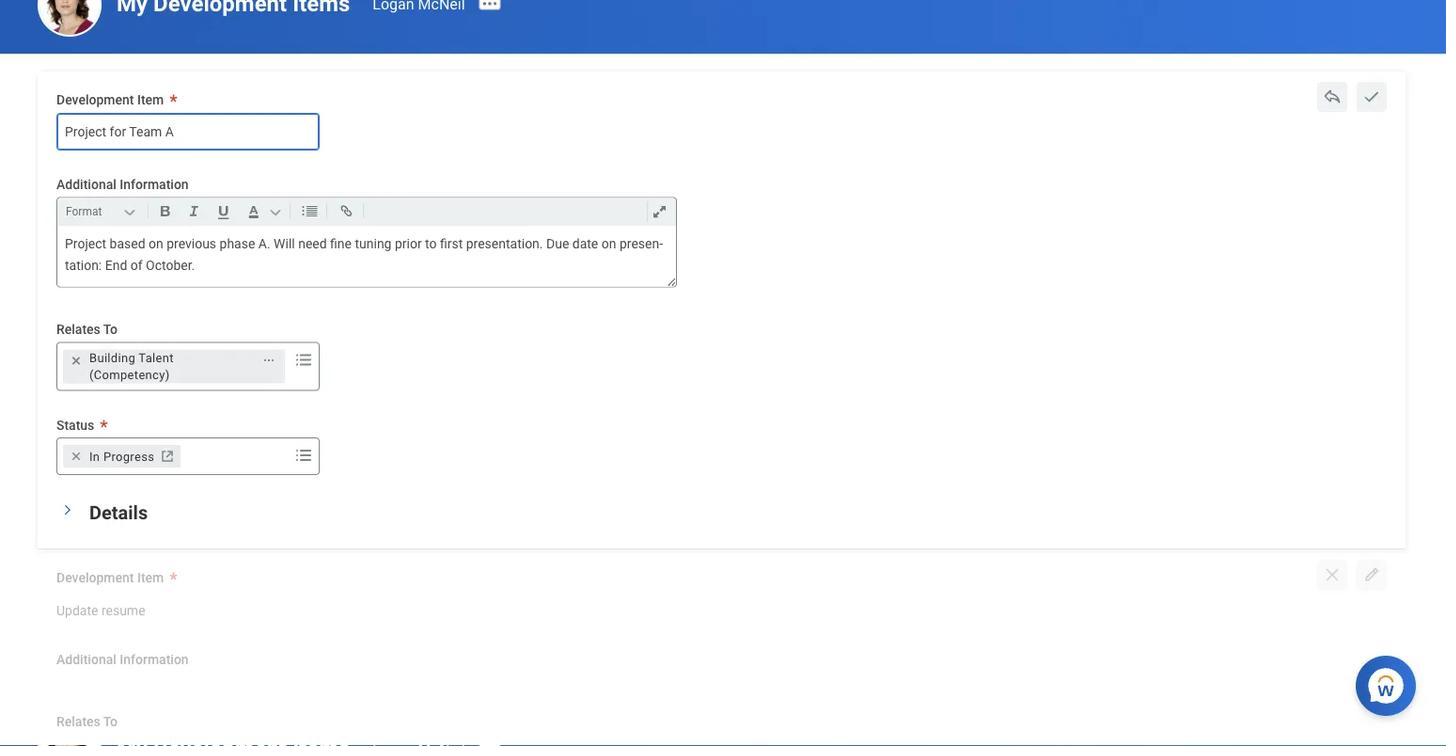 Task type: vqa. For each thing, say whether or not it's contained in the screenshot.
rightmost inbox icon
no



Task type: locate. For each thing, give the bounding box(es) containing it.
prompts image
[[293, 348, 315, 371], [293, 444, 315, 467]]

1 vertical spatial development
[[56, 570, 134, 586]]

2 on from the left
[[602, 236, 617, 252]]

1 development item from the top
[[56, 92, 164, 108]]

0 vertical spatial development
[[56, 92, 134, 108]]

october.
[[146, 257, 195, 273]]

undo l image
[[1324, 87, 1342, 106]]

additional information up format popup button
[[56, 177, 189, 192]]

0 vertical spatial to
[[103, 321, 118, 337]]

0 vertical spatial information
[[120, 177, 189, 192]]

0 vertical spatial x small image
[[67, 351, 86, 370]]

relates
[[56, 321, 100, 337], [56, 713, 100, 729]]

additional up format
[[56, 177, 117, 192]]

x image
[[1324, 565, 1342, 584]]

on right date
[[602, 236, 617, 252]]

building
[[89, 351, 136, 365]]

fine
[[330, 236, 352, 252]]

2 development item from the top
[[56, 570, 164, 586]]

item up resume
[[137, 570, 164, 586]]

will
[[274, 236, 295, 252]]

2 development from the top
[[56, 570, 134, 586]]

development up update resume text field
[[56, 570, 134, 586]]

project
[[65, 236, 106, 252]]

x small image
[[67, 351, 86, 370], [67, 447, 86, 466]]

0 vertical spatial relates to
[[56, 321, 118, 337]]

due
[[547, 236, 569, 252]]

phase
[[220, 236, 255, 252]]

prompts image for status
[[293, 444, 315, 467]]

x small image for relates to
[[67, 351, 86, 370]]

format
[[66, 205, 102, 218]]

1 vertical spatial item
[[137, 570, 164, 586]]

1 vertical spatial additional
[[56, 651, 117, 667]]

on up october. on the top of the page
[[149, 236, 163, 252]]

link image
[[334, 200, 359, 223]]

1 vertical spatial additional information
[[56, 651, 189, 667]]

in progress
[[89, 449, 154, 463]]

underline image
[[211, 200, 237, 223]]

1 vertical spatial prompts image
[[293, 444, 315, 467]]

development
[[56, 92, 134, 108], [56, 570, 134, 586]]

2 x small image from the top
[[67, 447, 86, 466]]

to
[[103, 321, 118, 337], [103, 713, 118, 729]]

2 relates from the top
[[56, 713, 100, 729]]

in progress, press delete to clear value, ctrl + enter opens in new window. option
[[63, 445, 181, 468]]

additional information
[[56, 177, 189, 192], [56, 651, 189, 667]]

information
[[120, 177, 189, 192], [120, 651, 189, 667]]

0 vertical spatial development item
[[56, 92, 164, 108]]

x small image inside 'building talent (competency), press delete to clear value.' option
[[67, 351, 86, 370]]

employee's photo (logan mcneil) image
[[38, 0, 102, 37]]

item up development item text box at the top left
[[137, 92, 164, 108]]

relates to
[[56, 321, 118, 337], [56, 713, 118, 729]]

development item up update resume text field
[[56, 570, 164, 586]]

progress
[[103, 449, 154, 463]]

additional information down resume
[[56, 651, 189, 667]]

0 vertical spatial additional
[[56, 177, 117, 192]]

status
[[56, 417, 94, 433]]

development item element
[[56, 591, 145, 625]]

edit image
[[1363, 565, 1382, 584]]

1 vertical spatial x small image
[[67, 447, 86, 466]]

development item up development item text box at the top left
[[56, 92, 164, 108]]

1 vertical spatial development item
[[56, 570, 164, 586]]

on
[[149, 236, 163, 252], [602, 236, 617, 252]]

details
[[89, 501, 148, 524]]

x small image left in
[[67, 447, 86, 466]]

2 to from the top
[[103, 713, 118, 729]]

information up bold icon
[[120, 177, 189, 192]]

additional
[[56, 177, 117, 192], [56, 651, 117, 667]]

tation:
[[65, 236, 663, 273]]

presentation.
[[466, 236, 543, 252]]

Update resume text field
[[56, 592, 145, 624]]

x small image for status
[[67, 447, 86, 466]]

related actions image
[[262, 354, 276, 367]]

1 x small image from the top
[[67, 351, 86, 370]]

2 item from the top
[[137, 570, 164, 586]]

1 prompts image from the top
[[293, 348, 315, 371]]

0 vertical spatial additional information
[[56, 177, 189, 192]]

building talent (competency), press delete to clear value. option
[[63, 349, 285, 383]]

0 vertical spatial relates
[[56, 321, 100, 337]]

1 development from the top
[[56, 92, 134, 108]]

1 vertical spatial relates to
[[56, 713, 118, 729]]

1 vertical spatial relates
[[56, 713, 100, 729]]

presen
[[620, 236, 663, 252]]

building talent (competency) element
[[89, 349, 252, 383]]

x small image left building
[[67, 351, 86, 370]]

bulleted list image
[[297, 200, 323, 223]]

information down resume
[[120, 651, 189, 667]]

1 horizontal spatial on
[[602, 236, 617, 252]]

previous
[[167, 236, 216, 252]]

additional down update
[[56, 651, 117, 667]]

1 vertical spatial information
[[120, 651, 189, 667]]

development down employee's photo (logan mcneil)
[[56, 92, 134, 108]]

development item
[[56, 92, 164, 108], [56, 570, 164, 586]]

0 vertical spatial item
[[137, 92, 164, 108]]

maximize image
[[647, 200, 673, 223]]

x small image inside in progress, press delete to clear value, ctrl + enter opens in new window. option
[[67, 447, 86, 466]]

0 vertical spatial prompts image
[[293, 348, 315, 371]]

Additional Information text field
[[57, 226, 676, 286]]

item
[[137, 92, 164, 108], [137, 570, 164, 586]]

1 vertical spatial to
[[103, 713, 118, 729]]

project based on previous phase a. will need fine tuning prior to first presentation. due date on presen tation: end of october.
[[65, 236, 663, 273]]

2 prompts image from the top
[[293, 444, 315, 467]]

0 horizontal spatial on
[[149, 236, 163, 252]]



Task type: describe. For each thing, give the bounding box(es) containing it.
1 item from the top
[[137, 92, 164, 108]]

resume
[[102, 603, 145, 618]]

building talent (competency)
[[89, 351, 174, 382]]

2 additional from the top
[[56, 651, 117, 667]]

1 relates from the top
[[56, 321, 100, 337]]

date
[[573, 236, 599, 252]]

a.
[[259, 236, 271, 252]]

details button
[[89, 501, 148, 524]]

1 on from the left
[[149, 236, 163, 252]]

update
[[56, 603, 98, 618]]

talent
[[139, 351, 174, 365]]

in progress element
[[89, 448, 154, 465]]

Development Item text field
[[56, 113, 320, 150]]

1 information from the top
[[120, 177, 189, 192]]

based
[[110, 236, 145, 252]]

check image
[[1363, 87, 1382, 106]]

ext link image
[[158, 447, 177, 466]]

1 to from the top
[[103, 321, 118, 337]]

in
[[89, 449, 100, 463]]

format group
[[62, 198, 680, 226]]

1 additional from the top
[[56, 177, 117, 192]]

prompts image for relates to
[[293, 348, 315, 371]]

italic image
[[182, 200, 207, 223]]

tuning
[[355, 236, 392, 252]]

(competency)
[[89, 368, 170, 382]]

end
[[105, 257, 127, 273]]

need
[[298, 236, 327, 252]]

of
[[131, 257, 143, 273]]

update resume
[[56, 603, 145, 618]]

2 relates to from the top
[[56, 713, 118, 729]]

format button
[[62, 201, 144, 222]]

1 relates to from the top
[[56, 321, 118, 337]]

prior
[[395, 236, 422, 252]]

chevron down image
[[61, 499, 74, 521]]

bold image
[[152, 200, 178, 223]]

2 additional information from the top
[[56, 651, 189, 667]]

to
[[425, 236, 437, 252]]

2 information from the top
[[120, 651, 189, 667]]

first
[[440, 236, 463, 252]]

1 additional information from the top
[[56, 177, 189, 192]]



